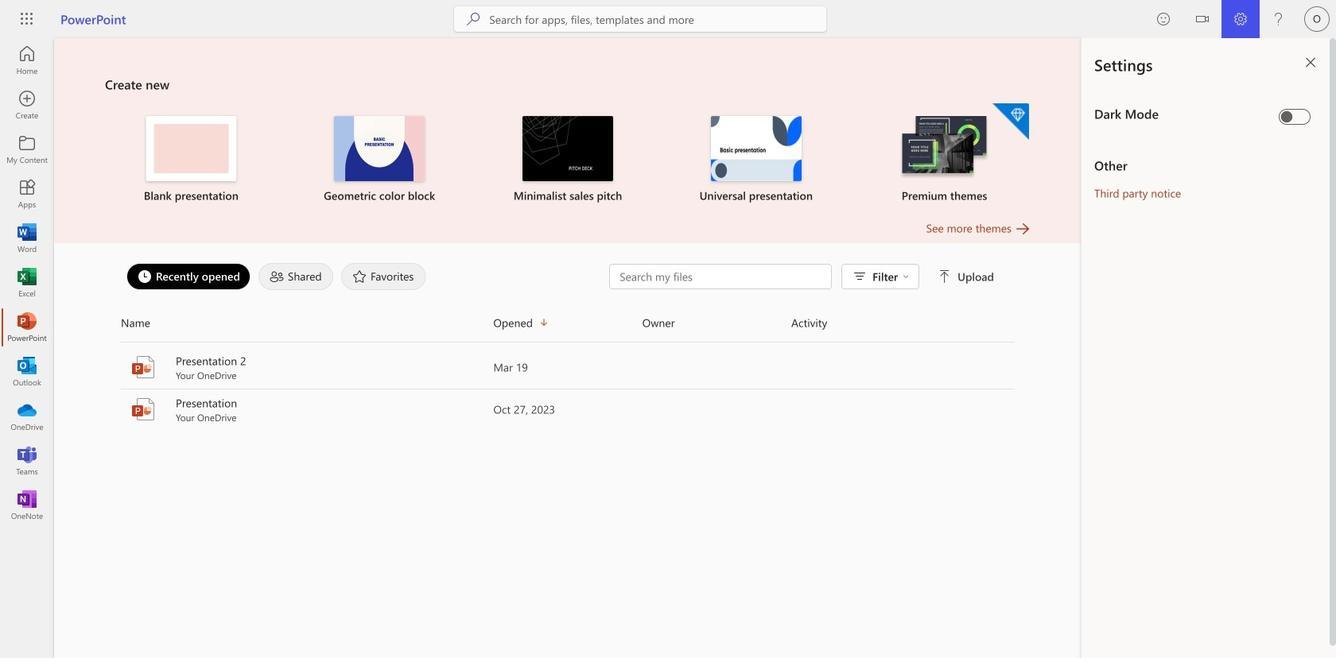 Task type: vqa. For each thing, say whether or not it's contained in the screenshot.
Geometric color block element
yes



Task type: describe. For each thing, give the bounding box(es) containing it.
apps image
[[19, 186, 35, 202]]

recently opened element
[[127, 263, 251, 290]]

1 tab from the left
[[123, 263, 255, 290]]

Search box. Suggestions appear as you type. search field
[[490, 6, 827, 32]]

powerpoint image inside name presentation cell
[[131, 397, 156, 423]]

minimalist sales pitch element
[[483, 116, 653, 204]]

other element
[[1095, 157, 1318, 174]]

blank presentation element
[[107, 116, 276, 204]]

Search my files text field
[[618, 269, 824, 285]]

favorites element
[[341, 263, 426, 290]]

premium themes image
[[900, 116, 990, 180]]

create image
[[19, 97, 35, 113]]

2 region from the left
[[1082, 38, 1337, 659]]

dark mode element
[[1095, 105, 1273, 123]]

minimalist sales pitch image
[[523, 116, 614, 181]]

my content image
[[19, 142, 35, 158]]

onenote image
[[19, 498, 35, 514]]



Task type: locate. For each thing, give the bounding box(es) containing it.
row
[[121, 310, 1015, 343]]

activity, column 4 of 4 column header
[[792, 310, 1015, 336]]

1 horizontal spatial powerpoint image
[[131, 397, 156, 423]]

1 vertical spatial powerpoint image
[[131, 397, 156, 423]]

home image
[[19, 53, 35, 68]]

name presentation cell
[[121, 395, 494, 424]]

0 vertical spatial powerpoint image
[[19, 320, 35, 336]]

list
[[105, 102, 1031, 220]]

universal presentation image
[[711, 116, 802, 181]]

excel image
[[19, 275, 35, 291]]

geometric color block image
[[334, 116, 425, 181]]

universal presentation element
[[672, 116, 841, 204]]

powerpoint image
[[19, 320, 35, 336], [131, 397, 156, 423]]

tab list
[[123, 259, 610, 294]]

premium templates diamond image
[[993, 103, 1030, 140]]

None search field
[[455, 6, 827, 32]]

powerpoint image down powerpoint icon
[[131, 397, 156, 423]]

application
[[0, 38, 1082, 659]]

word image
[[19, 231, 35, 247]]

2 tab from the left
[[255, 263, 337, 290]]

0 horizontal spatial powerpoint image
[[19, 320, 35, 336]]

shared element
[[259, 263, 333, 290]]

geometric color block element
[[295, 116, 464, 204]]

displaying 2 out of 11 files. status
[[610, 264, 998, 290]]

1 region from the left
[[1034, 38, 1337, 659]]

name presentation 2 cell
[[121, 353, 494, 382]]

onedrive image
[[19, 409, 35, 425]]

region
[[1034, 38, 1337, 659], [1082, 38, 1337, 659]]

powerpoint image
[[131, 355, 156, 380]]

banner
[[0, 0, 1337, 41]]

tab
[[123, 263, 255, 290], [255, 263, 337, 290], [337, 263, 430, 290]]

premium themes element
[[860, 103, 1030, 204]]

3 tab from the left
[[337, 263, 430, 290]]

navigation
[[0, 38, 54, 528]]

main content
[[54, 38, 1082, 431]]

outlook image
[[19, 364, 35, 380]]

teams image
[[19, 454, 35, 469]]

powerpoint image down excel image
[[19, 320, 35, 336]]



